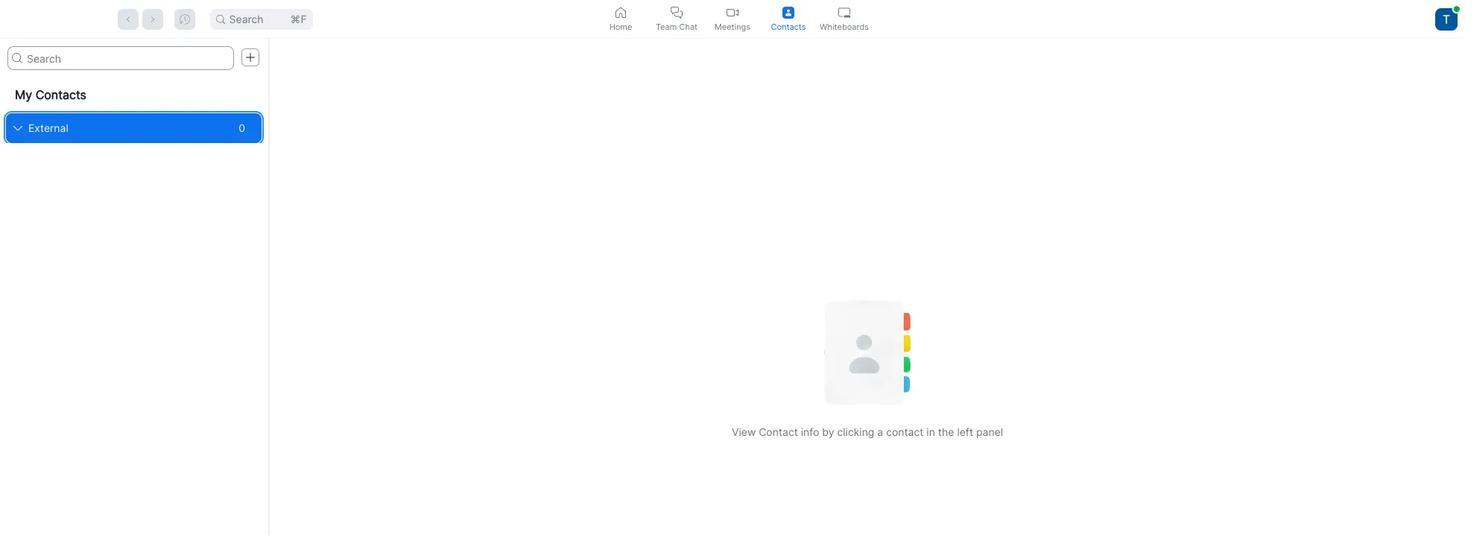 Task type: locate. For each thing, give the bounding box(es) containing it.
team chat image
[[671, 6, 683, 18]]

home
[[609, 21, 632, 32]]

0 horizontal spatial magnifier image
[[12, 53, 22, 63]]

avatar image
[[1435, 8, 1458, 30]]

meetings
[[715, 21, 751, 32]]

whiteboards
[[820, 21, 869, 32]]

magnifier image up the my
[[12, 53, 22, 63]]

my contacts tree
[[0, 76, 268, 143]]

1 horizontal spatial magnifier image
[[216, 15, 225, 23]]

magnifier image
[[216, 15, 225, 23], [12, 53, 22, 63]]

contacts button
[[761, 0, 816, 38]]

1 horizontal spatial magnifier image
[[216, 15, 225, 23]]

whiteboard small image
[[838, 6, 850, 18]]

video on image
[[727, 6, 739, 18]]

magnifier image left search
[[216, 15, 225, 23]]

magnifier image up the my
[[12, 53, 22, 63]]

view contact info by clicking a contact in the left panel
[[732, 425, 1003, 438]]

contacts up "external"
[[36, 87, 86, 102]]

home small image
[[615, 6, 627, 18], [615, 6, 627, 18]]

⌘f
[[290, 12, 307, 25]]

plus small image
[[245, 52, 256, 63], [245, 52, 256, 63]]

contacts tab panel
[[0, 39, 1465, 535]]

0 vertical spatial magnifier image
[[216, 15, 225, 23]]

contacts right meetings
[[771, 21, 806, 32]]

video on image
[[727, 6, 739, 18]]

magnifier image left search
[[216, 15, 225, 23]]

chevron down image
[[13, 124, 22, 133], [13, 124, 22, 133]]

magnifier image
[[216, 15, 225, 23], [12, 53, 22, 63]]

my contacts heading
[[0, 76, 268, 113]]

0 vertical spatial magnifier image
[[216, 15, 225, 23]]

1 vertical spatial contacts
[[36, 87, 86, 102]]

clicking
[[837, 425, 874, 438]]

magnifier image inside contacts tab panel
[[12, 53, 22, 63]]

team chat
[[656, 21, 698, 32]]

by
[[822, 425, 834, 438]]

0 vertical spatial contacts
[[771, 21, 806, 32]]

0 horizontal spatial magnifier image
[[12, 53, 22, 63]]

1 vertical spatial magnifier image
[[12, 53, 22, 63]]

profile contact image
[[783, 6, 794, 18], [783, 6, 794, 18]]

info
[[801, 425, 819, 438]]

contact
[[886, 425, 924, 438]]

1 horizontal spatial contacts
[[771, 21, 806, 32]]

contacts inside 'button'
[[771, 21, 806, 32]]

search
[[229, 12, 264, 25]]

team
[[656, 21, 677, 32]]

external
[[28, 121, 68, 134]]

tab list
[[593, 0, 872, 38]]

team chat image
[[671, 6, 683, 18]]

contacts
[[771, 21, 806, 32], [36, 87, 86, 102]]

1 vertical spatial magnifier image
[[12, 53, 22, 63]]

my contacts grouping, external, 0 items enclose, level 2, 1 of 1, tree item
[[6, 113, 262, 143]]

0 horizontal spatial contacts
[[36, 87, 86, 102]]



Task type: describe. For each thing, give the bounding box(es) containing it.
panel
[[976, 425, 1003, 438]]

online image
[[1454, 6, 1460, 12]]

team chat button
[[649, 0, 705, 38]]

chat
[[679, 21, 698, 32]]

online image
[[1454, 6, 1460, 12]]

magnifier image inside contacts tab panel
[[12, 53, 22, 63]]

whiteboards button
[[816, 0, 872, 38]]

view
[[732, 425, 756, 438]]

in
[[927, 425, 935, 438]]

tab list containing home
[[593, 0, 872, 38]]

the
[[938, 425, 954, 438]]

my
[[15, 87, 32, 102]]

0
[[239, 121, 245, 134]]

whiteboard small image
[[838, 6, 850, 18]]

a
[[877, 425, 883, 438]]

contacts inside heading
[[36, 87, 86, 102]]

meetings button
[[705, 0, 761, 38]]

home button
[[593, 0, 649, 38]]

my contacts
[[15, 87, 86, 102]]

left
[[957, 425, 973, 438]]

contact
[[759, 425, 798, 438]]

Search text field
[[7, 46, 234, 70]]



Task type: vqa. For each thing, say whether or not it's contained in the screenshot.
footer
no



